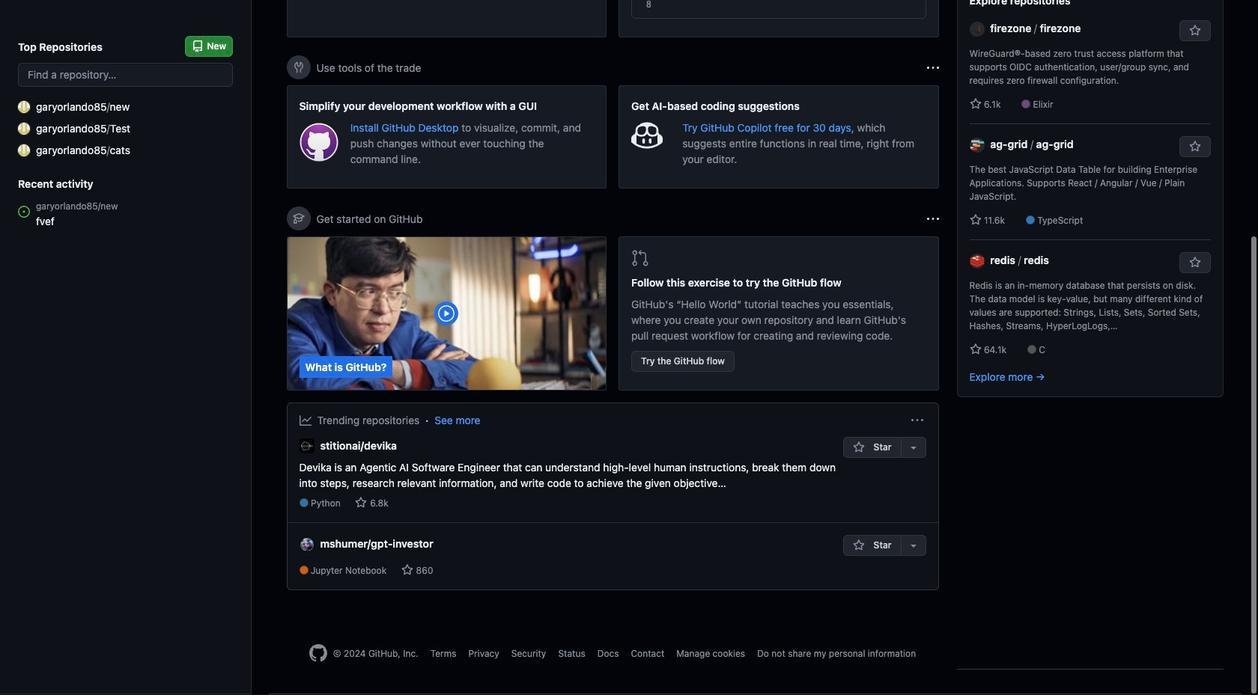 Task type: locate. For each thing, give the bounding box(es) containing it.
get ai-based coding suggestions element
[[619, 85, 939, 189]]

@ag-grid profile image
[[970, 138, 985, 153]]

git pull request image
[[631, 249, 649, 267]]

tools image
[[292, 61, 304, 73]]

start a new repository element
[[286, 0, 607, 37]]

2 why am i seeing this? image from the top
[[927, 213, 939, 225]]

simplify your development workflow with a gui element
[[286, 85, 607, 189]]

@firezone profile image
[[970, 22, 985, 37]]

1 vertical spatial star this repository image
[[1189, 141, 1201, 153]]

Top Repositories search field
[[18, 63, 233, 87]]

cats image
[[18, 144, 30, 156]]

3 star this repository image from the top
[[1189, 257, 1201, 269]]

0 vertical spatial star image
[[970, 214, 982, 226]]

star image
[[970, 214, 982, 226], [970, 344, 982, 356], [853, 442, 865, 454]]

try the github flow element
[[619, 237, 939, 391]]

play image
[[438, 305, 456, 323]]

1 vertical spatial repo details element
[[299, 564, 445, 578]]

explore repositories navigation
[[957, 0, 1223, 398]]

add this repository to a list image
[[907, 442, 919, 454]]

mortar board image
[[292, 213, 304, 225]]

star this repository image
[[1189, 25, 1201, 37], [1189, 141, 1201, 153], [1189, 257, 1201, 269]]

star image
[[970, 98, 982, 110], [355, 498, 367, 510], [853, 540, 865, 552], [401, 564, 413, 576]]

what is github? image
[[287, 237, 606, 390]]

@mshumer profile image
[[299, 537, 314, 552]]

feed item heading menu image
[[911, 415, 923, 427]]

homepage image
[[309, 645, 327, 663]]

repo details element
[[299, 498, 844, 511], [299, 564, 445, 578]]

0 vertical spatial repo details element
[[299, 498, 844, 511]]

0 vertical spatial why am i seeing this? image
[[927, 62, 939, 74]]

1 vertical spatial star image
[[970, 344, 982, 356]]

1 vertical spatial why am i seeing this? image
[[927, 213, 939, 225]]

github desktop image
[[299, 123, 338, 162]]

1 star this repository image from the top
[[1189, 25, 1201, 37]]

1 why am i seeing this? image from the top
[[927, 62, 939, 74]]

why am i seeing this? image
[[927, 62, 939, 74], [927, 213, 939, 225]]

2 vertical spatial star this repository image
[[1189, 257, 1201, 269]]

star this repository image for @firezone profile image
[[1189, 25, 1201, 37]]

0 vertical spatial star this repository image
[[1189, 25, 1201, 37]]

2 star this repository image from the top
[[1189, 141, 1201, 153]]



Task type: describe. For each thing, give the bounding box(es) containing it.
star image for @redis profile "image"
[[970, 344, 982, 356]]

@redis profile image
[[970, 254, 985, 269]]

star image for @ag-grid profile image
[[970, 214, 982, 226]]

open issue image
[[18, 206, 30, 218]]

1 repo details element from the top
[[299, 498, 844, 511]]

star this repository image for @redis profile "image"
[[1189, 257, 1201, 269]]

why am i seeing this? image for try the github flow element
[[927, 213, 939, 225]]

2 repo details element from the top
[[299, 564, 445, 578]]

Find a repository… text field
[[18, 63, 233, 87]]

@stitionai profile image
[[299, 439, 314, 454]]

explore element
[[957, 0, 1223, 670]]

new image
[[18, 101, 30, 113]]

add this repository to a list image
[[907, 540, 919, 552]]

star this repository image for @ag-grid profile image
[[1189, 141, 1201, 153]]

test image
[[18, 122, 30, 134]]

why am i seeing this? image for the get ai-based coding suggestions element
[[927, 62, 939, 74]]

2 vertical spatial star image
[[853, 442, 865, 454]]

graph image
[[299, 415, 311, 427]]

what is github? element
[[286, 237, 607, 391]]



Task type: vqa. For each thing, say whether or not it's contained in the screenshot.
terryturtle85
no



